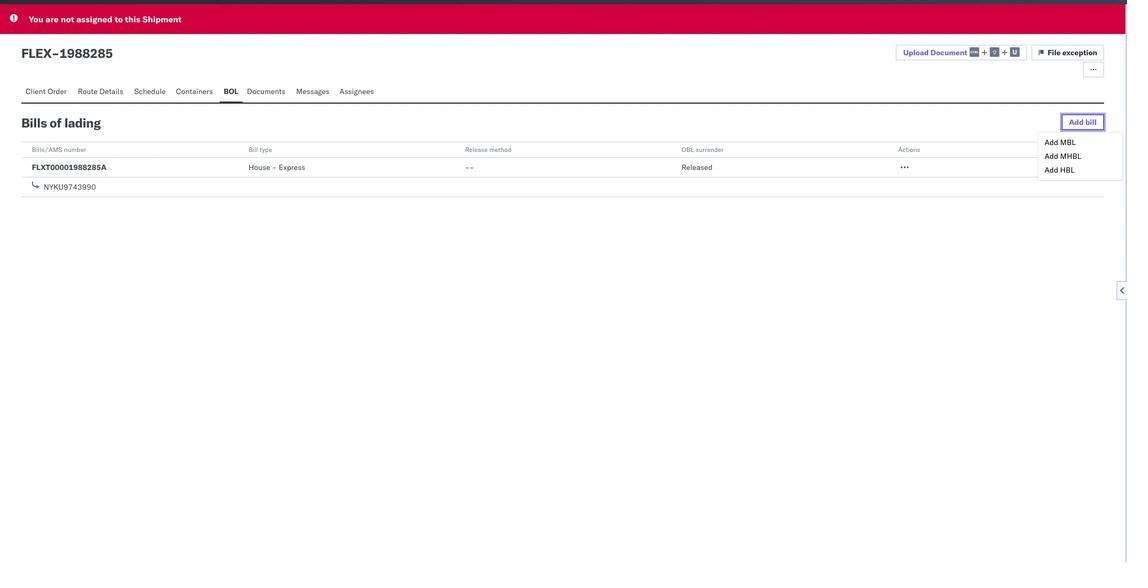 Task type: describe. For each thing, give the bounding box(es) containing it.
documents
[[247, 87, 285, 96]]

messages
[[296, 87, 330, 96]]

add inside button
[[1069, 118, 1084, 127]]

route
[[78, 87, 98, 96]]

assignees button
[[335, 82, 380, 103]]

flxt00001988285a
[[32, 163, 106, 172]]

schedule button
[[130, 82, 172, 103]]

actions
[[898, 146, 920, 154]]

you
[[29, 14, 43, 24]]

mhbl
[[1060, 152, 1081, 161]]

house
[[248, 163, 270, 172]]

file
[[1048, 48, 1061, 57]]

add left the mhbl
[[1045, 152, 1058, 161]]

bill
[[1085, 118, 1097, 127]]

release method
[[465, 146, 511, 154]]

containers
[[176, 87, 213, 96]]

document
[[931, 48, 967, 57]]

order
[[48, 87, 67, 96]]

type
[[260, 146, 272, 154]]

bol button
[[219, 82, 243, 103]]

release
[[465, 146, 488, 154]]

to
[[115, 14, 123, 24]]

details
[[100, 87, 123, 96]]

assigned
[[76, 14, 112, 24]]

bill type
[[248, 146, 272, 154]]

released
[[682, 163, 713, 172]]

are
[[46, 14, 59, 24]]

schedule
[[134, 87, 166, 96]]

add bill button
[[1062, 114, 1104, 130]]

express
[[279, 163, 305, 172]]

upload document
[[903, 48, 967, 57]]

shipment
[[142, 14, 182, 24]]

bill
[[248, 146, 258, 154]]

- for house
[[272, 163, 277, 172]]

surrender
[[696, 146, 724, 154]]

house - express
[[248, 163, 305, 172]]

method
[[489, 146, 511, 154]]

bills of lading
[[21, 115, 101, 131]]

file exception
[[1048, 48, 1097, 57]]



Task type: vqa. For each thing, say whether or not it's contained in the screenshot.
3rd 'SCHEDULE PICKUP FROM LOS ANGELES, CA' link from the top of the page
no



Task type: locate. For each thing, give the bounding box(es) containing it.
1988285
[[59, 45, 113, 61]]

obl
[[682, 146, 694, 154]]

lading
[[64, 115, 101, 131]]

client
[[26, 87, 46, 96]]

bills/ams number
[[32, 146, 86, 154]]

containers button
[[172, 82, 219, 103]]

exception
[[1062, 48, 1097, 57]]

bills/ams
[[32, 146, 62, 154]]

client order
[[26, 87, 67, 96]]

bol
[[224, 87, 238, 96]]

this
[[125, 14, 140, 24]]

--
[[465, 163, 474, 172]]

add left the hbl
[[1045, 165, 1058, 175]]

messages button
[[292, 82, 335, 103]]

-
[[52, 45, 59, 61], [272, 163, 277, 172], [465, 163, 470, 172], [470, 163, 474, 172]]

add
[[1069, 118, 1084, 127], [1045, 138, 1058, 147], [1045, 152, 1058, 161], [1045, 165, 1058, 175]]

flex - 1988285
[[21, 45, 113, 61]]

route details
[[78, 87, 123, 96]]

add bill
[[1069, 118, 1097, 127]]

bills
[[21, 115, 47, 131]]

add left 'mbl'
[[1045, 138, 1058, 147]]

number
[[64, 146, 86, 154]]

client order button
[[21, 82, 74, 103]]

route details button
[[74, 82, 130, 103]]

upload document button
[[896, 45, 1027, 61]]

upload
[[903, 48, 929, 57]]

mbl
[[1060, 138, 1076, 147]]

- for -
[[470, 163, 474, 172]]

hbl
[[1060, 165, 1075, 175]]

assignees
[[339, 87, 374, 96]]

obl surrender
[[682, 146, 724, 154]]

not
[[61, 14, 74, 24]]

add left bill
[[1069, 118, 1084, 127]]

documents button
[[243, 82, 292, 103]]

flex
[[21, 45, 52, 61]]

- for flex
[[52, 45, 59, 61]]

nyku9743990
[[44, 182, 96, 192]]

of
[[50, 115, 61, 131]]

you are not assigned to this shipment
[[29, 14, 182, 24]]

add mbl add mhbl add hbl
[[1045, 138, 1081, 175]]

file exception button
[[1031, 45, 1104, 61], [1031, 45, 1104, 61]]



